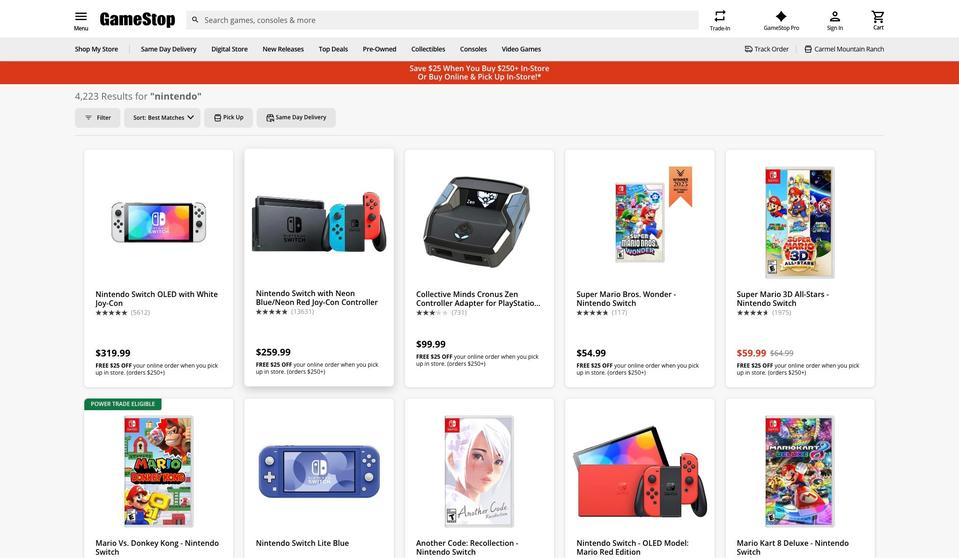 Task type: vqa. For each thing, say whether or not it's contained in the screenshot.
search box
yes



Task type: describe. For each thing, give the bounding box(es) containing it.
gamestop pro icon image
[[776, 11, 788, 22]]



Task type: locate. For each thing, give the bounding box(es) containing it.
Search games, consoles & more search field
[[205, 11, 682, 30]]

None search field
[[186, 11, 699, 30]]

gamestop image
[[100, 11, 175, 29]]



